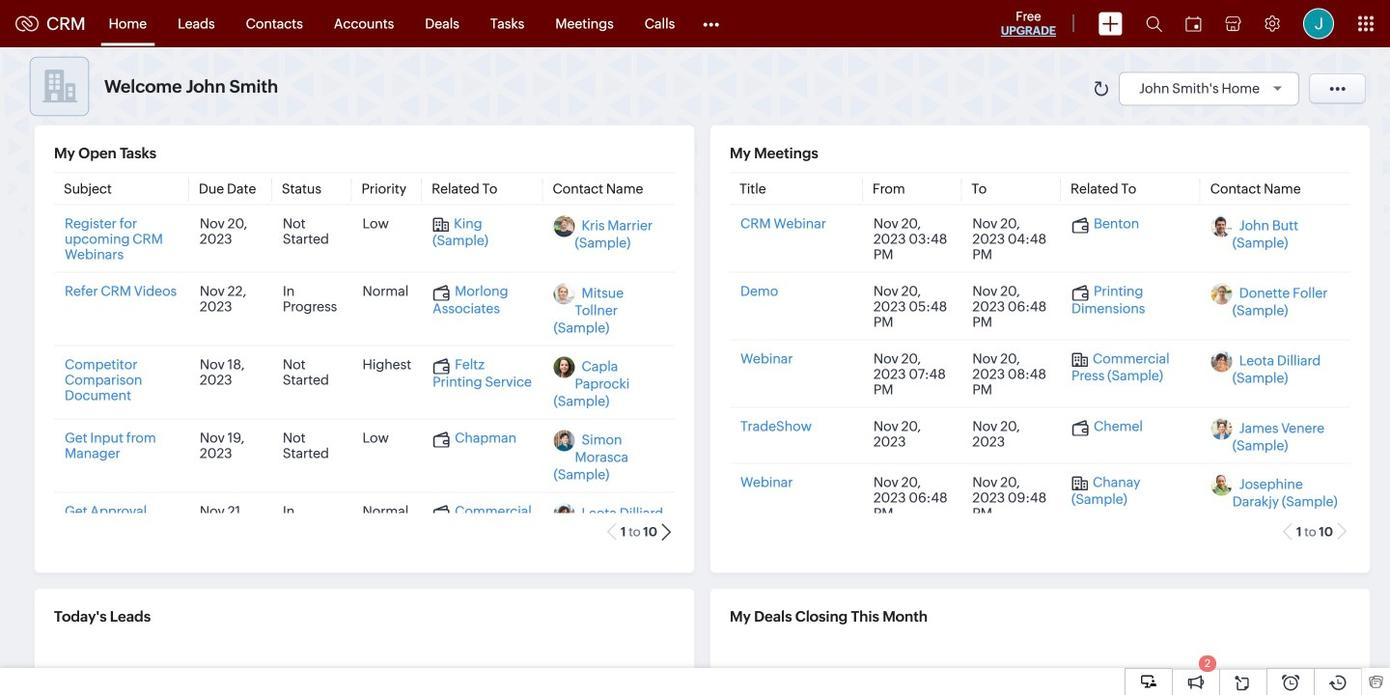 Task type: describe. For each thing, give the bounding box(es) containing it.
search image
[[1147, 15, 1163, 32]]

logo image
[[15, 16, 39, 31]]

profile image
[[1304, 8, 1335, 39]]

create menu image
[[1099, 12, 1123, 35]]



Task type: vqa. For each thing, say whether or not it's contained in the screenshot.
image at the left of the page
no



Task type: locate. For each thing, give the bounding box(es) containing it.
profile element
[[1292, 0, 1347, 47]]

create menu element
[[1088, 0, 1135, 47]]

calendar image
[[1186, 16, 1203, 31]]

Other Modules field
[[691, 8, 732, 39]]

search element
[[1135, 0, 1175, 47]]



